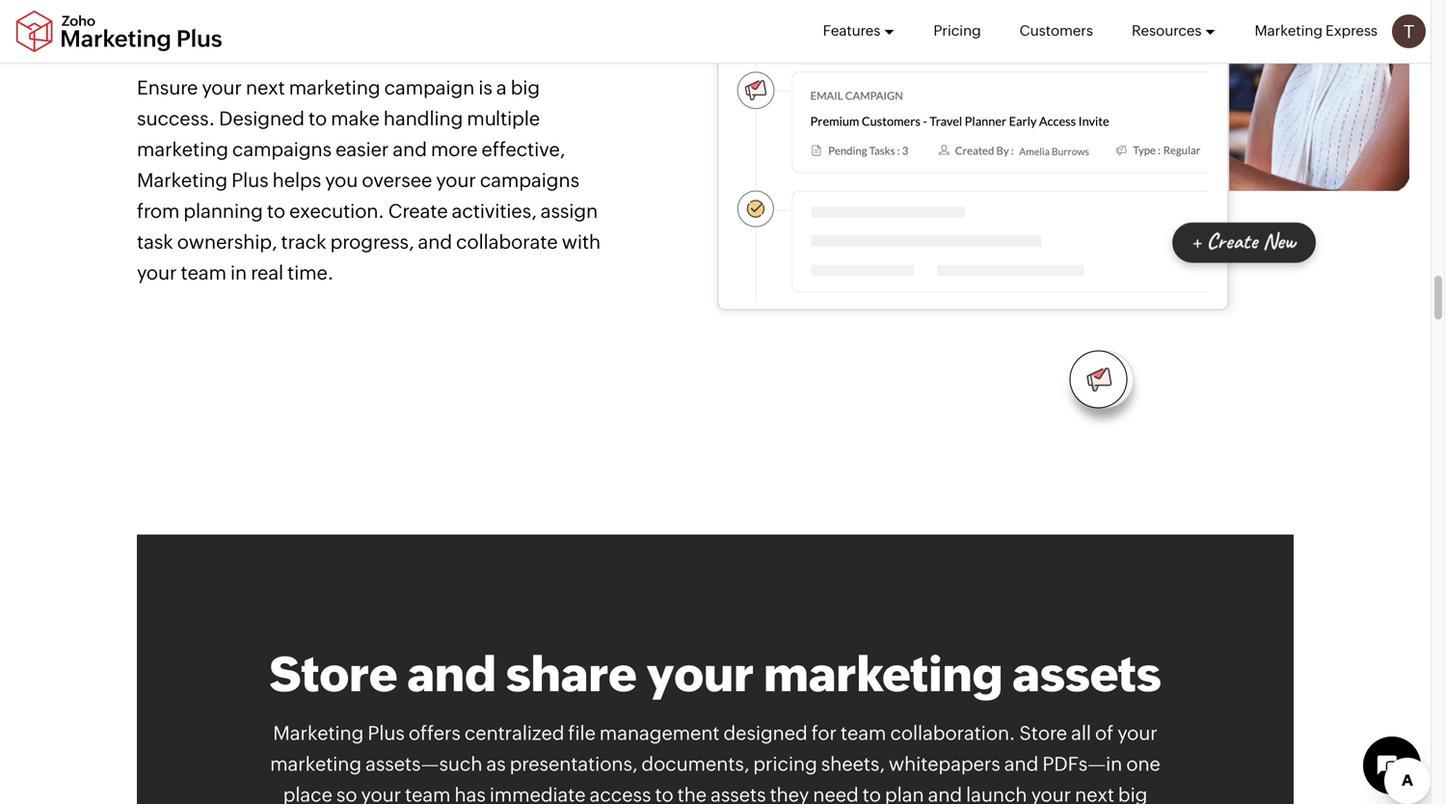 Task type: describe. For each thing, give the bounding box(es) containing it.
all
[[1071, 722, 1091, 744]]

pdfs—in
[[1043, 753, 1122, 775]]

access
[[590, 784, 651, 804]]

your down task
[[137, 262, 177, 284]]

marketing express
[[1255, 22, 1378, 39]]

management
[[600, 722, 720, 744]]

marketing inside marketing plus offers centralized file management designed for team collaboration. store all of your marketing assets—such as presentations, documents, pricing sheets, whitepapers and pdfs—in one place so your team has immediate access to the assets they need to plan and launch your next b
[[270, 753, 362, 775]]

marketing express link
[[1255, 0, 1378, 62]]

your up designed at top
[[202, 77, 242, 99]]

effective,
[[482, 138, 565, 160]]

express
[[1326, 22, 1378, 39]]

resources link
[[1132, 0, 1216, 62]]

to left plan at the right bottom of the page
[[863, 784, 881, 804]]

campaign
[[384, 77, 475, 99]]

in
[[230, 262, 247, 284]]

offers
[[409, 722, 461, 744]]

more effectively
[[137, 0, 504, 56]]

0 vertical spatial assets
[[1013, 647, 1161, 702]]

a
[[496, 77, 507, 99]]

0 horizontal spatial campaigns
[[232, 138, 332, 160]]

to down the helps
[[267, 200, 285, 222]]

centralized
[[465, 722, 564, 744]]

resources
[[1132, 22, 1202, 39]]

ensure
[[137, 77, 198, 99]]

2 horizontal spatial team
[[841, 722, 886, 744]]

and down whitepapers
[[928, 784, 962, 804]]

need
[[813, 784, 859, 804]]

plan
[[885, 784, 924, 804]]

presentations,
[[510, 753, 638, 775]]

marketing plus offers centralized file management designed for team collaboration. store all of your marketing assets—such as presentations, documents, pricing sheets, whitepapers and pdfs—in one place so your team has immediate access to the assets they need to plan and launch your next b
[[270, 722, 1161, 804]]

activities,
[[452, 200, 537, 222]]

handling
[[384, 107, 463, 130]]

helps
[[272, 169, 321, 191]]

zoho marketingplus logo image
[[14, 10, 224, 53]]

pricing
[[934, 22, 981, 39]]

create
[[388, 200, 448, 222]]

share
[[506, 647, 637, 702]]

next inside marketing plus offers centralized file management designed for team collaboration. store all of your marketing assets—such as presentations, documents, pricing sheets, whitepapers and pdfs—in one place so your team has immediate access to the assets they need to plan and launch your next b
[[1075, 784, 1114, 804]]

to left make
[[309, 107, 327, 130]]

collaboration.
[[890, 722, 1016, 744]]

assets—such
[[365, 753, 482, 775]]

team inside ensure your next marketing campaign is a big success. designed to make handling multiple marketing campaigns easier and more effective, marketing plus helps you oversee your campaigns from planning to execution. create activities, assign task ownership, track progress, and collaborate with your team in real time.
[[181, 262, 227, 284]]

to left the the
[[655, 784, 674, 804]]

your up one
[[1118, 722, 1158, 744]]

oversee
[[362, 169, 432, 191]]

you
[[325, 169, 358, 191]]

and up oversee
[[393, 138, 427, 160]]

one
[[1126, 753, 1161, 775]]

marketing up make
[[289, 77, 380, 99]]

more inside ensure your next marketing campaign is a big success. designed to make handling multiple marketing campaigns easier and more effective, marketing plus helps you oversee your campaigns from planning to execution. create activities, assign task ownership, track progress, and collaborate with your team in real time.
[[431, 138, 478, 160]]

multiple
[[467, 107, 540, 130]]

success.
[[137, 107, 215, 130]]

customers
[[1020, 22, 1093, 39]]

plus inside marketing plus offers centralized file management designed for team collaboration. store all of your marketing assets—such as presentations, documents, pricing sheets, whitepapers and pdfs—in one place so your team has immediate access to the assets they need to plan and launch your next b
[[368, 722, 405, 744]]

file
[[568, 722, 596, 744]]

store inside marketing plus offers centralized file management designed for team collaboration. store all of your marketing assets—such as presentations, documents, pricing sheets, whitepapers and pdfs—in one place so your team has immediate access to the assets they need to plan and launch your next b
[[1019, 722, 1067, 744]]

from
[[137, 200, 180, 222]]



Task type: vqa. For each thing, say whether or not it's contained in the screenshot.
The As
yes



Task type: locate. For each thing, give the bounding box(es) containing it.
and up offers
[[407, 647, 496, 702]]

task
[[137, 231, 173, 253]]

designed
[[724, 722, 808, 744]]

time.
[[287, 262, 334, 284]]

assets inside marketing plus offers centralized file management designed for team collaboration. store all of your marketing assets—such as presentations, documents, pricing sheets, whitepapers and pdfs—in one place so your team has immediate access to the assets they need to plan and launch your next b
[[711, 784, 766, 804]]

marketing
[[289, 77, 380, 99], [137, 138, 228, 160], [764, 647, 1003, 702], [270, 753, 362, 775]]

as
[[486, 753, 506, 775]]

1 horizontal spatial store
[[1019, 722, 1067, 744]]

pricing
[[753, 753, 817, 775]]

pricing link
[[934, 0, 981, 62]]

1 vertical spatial store
[[1019, 722, 1067, 744]]

2 horizontal spatial marketing
[[1255, 22, 1323, 39]]

1 vertical spatial team
[[841, 722, 886, 744]]

0 horizontal spatial team
[[181, 262, 227, 284]]

effectively
[[137, 1, 388, 56]]

1 vertical spatial next
[[1075, 784, 1114, 804]]

assets
[[1013, 647, 1161, 702], [711, 784, 766, 804]]

so
[[336, 784, 357, 804]]

1 vertical spatial plus
[[368, 722, 405, 744]]

marketing down success. in the left of the page
[[137, 138, 228, 160]]

campaigns down effective,
[[480, 169, 579, 191]]

1 vertical spatial assets
[[711, 784, 766, 804]]

ownership,
[[177, 231, 277, 253]]

next
[[246, 77, 285, 99], [1075, 784, 1114, 804]]

more inside more effectively
[[381, 0, 504, 8]]

immediate
[[490, 784, 586, 804]]

easier
[[336, 138, 389, 160]]

next up designed at top
[[246, 77, 285, 99]]

and down the create
[[418, 231, 452, 253]]

campaigns
[[232, 138, 332, 160], [480, 169, 579, 191]]

your down pdfs—in
[[1031, 784, 1071, 804]]

assign
[[541, 200, 598, 222]]

terry turtle image
[[1392, 14, 1426, 48]]

0 vertical spatial team
[[181, 262, 227, 284]]

marketing up for
[[764, 647, 1003, 702]]

is
[[479, 77, 493, 99]]

whitepapers
[[889, 753, 1000, 775]]

sheets,
[[821, 753, 885, 775]]

execution.
[[289, 200, 384, 222]]

documents,
[[642, 753, 749, 775]]

marketing up place
[[273, 722, 364, 744]]

1 vertical spatial marketing
[[137, 169, 228, 191]]

the
[[677, 784, 707, 804]]

your right so
[[361, 784, 401, 804]]

store and share your marketing assets
[[269, 647, 1161, 702]]

store
[[269, 647, 398, 702], [1019, 722, 1067, 744]]

0 horizontal spatial plus
[[231, 169, 269, 191]]

campaign timeline view image
[[711, 0, 1410, 413]]

more up the campaign
[[381, 0, 504, 8]]

with
[[562, 231, 601, 253]]

team left in
[[181, 262, 227, 284]]

marketing up from
[[137, 169, 228, 191]]

1 horizontal spatial campaigns
[[480, 169, 579, 191]]

track
[[281, 231, 326, 253]]

marketing inside marketing plus offers centralized file management designed for team collaboration. store all of your marketing assets—such as presentations, documents, pricing sheets, whitepapers and pdfs—in one place so your team has immediate access to the assets they need to plan and launch your next b
[[273, 722, 364, 744]]

campaigns up the helps
[[232, 138, 332, 160]]

1 horizontal spatial team
[[405, 784, 451, 804]]

team
[[181, 262, 227, 284], [841, 722, 886, 744], [405, 784, 451, 804]]

progress,
[[330, 231, 414, 253]]

0 horizontal spatial assets
[[711, 784, 766, 804]]

0 vertical spatial marketing
[[1255, 22, 1323, 39]]

0 vertical spatial next
[[246, 77, 285, 99]]

they
[[770, 784, 809, 804]]

1 vertical spatial more
[[431, 138, 478, 160]]

0 vertical spatial store
[[269, 647, 398, 702]]

big
[[511, 77, 540, 99]]

has
[[455, 784, 486, 804]]

planning
[[184, 200, 263, 222]]

team up sheets,
[[841, 722, 886, 744]]

marketing left express
[[1255, 22, 1323, 39]]

marketing for marketing plus offers centralized file management designed for team collaboration. store all of your marketing assets—such as presentations, documents, pricing sheets, whitepapers and pdfs—in one place so your team has immediate access to the assets they need to plan and launch your next b
[[273, 722, 364, 744]]

your
[[202, 77, 242, 99], [436, 169, 476, 191], [137, 262, 177, 284], [646, 647, 754, 702], [1118, 722, 1158, 744], [361, 784, 401, 804], [1031, 784, 1071, 804]]

1 horizontal spatial marketing
[[273, 722, 364, 744]]

launch
[[966, 784, 1027, 804]]

marketing
[[1255, 22, 1323, 39], [137, 169, 228, 191], [273, 722, 364, 744]]

plus inside ensure your next marketing campaign is a big success. designed to make handling multiple marketing campaigns easier and more effective, marketing plus helps you oversee your campaigns from planning to execution. create activities, assign task ownership, track progress, and collaborate with your team in real time.
[[231, 169, 269, 191]]

features
[[823, 22, 881, 39]]

2 vertical spatial team
[[405, 784, 451, 804]]

ensure your next marketing campaign is a big success. designed to make handling multiple marketing campaigns easier and more effective, marketing plus helps you oversee your campaigns from planning to execution. create activities, assign task ownership, track progress, and collaborate with your team in real time.
[[137, 77, 601, 284]]

next down pdfs—in
[[1075, 784, 1114, 804]]

real
[[251, 262, 284, 284]]

your up the create
[[436, 169, 476, 191]]

of
[[1095, 722, 1114, 744]]

make
[[331, 107, 380, 130]]

1 horizontal spatial plus
[[368, 722, 405, 744]]

assets up "all"
[[1013, 647, 1161, 702]]

0 vertical spatial plus
[[231, 169, 269, 191]]

plus left offers
[[368, 722, 405, 744]]

plus up the "planning"
[[231, 169, 269, 191]]

marketing for marketing express
[[1255, 22, 1323, 39]]

features link
[[823, 0, 895, 62]]

marketing inside ensure your next marketing campaign is a big success. designed to make handling multiple marketing campaigns easier and more effective, marketing plus helps you oversee your campaigns from planning to execution. create activities, assign task ownership, track progress, and collaborate with your team in real time.
[[137, 169, 228, 191]]

1 vertical spatial campaigns
[[480, 169, 579, 191]]

marketing up place
[[270, 753, 362, 775]]

to
[[309, 107, 327, 130], [267, 200, 285, 222], [655, 784, 674, 804], [863, 784, 881, 804]]

0 horizontal spatial marketing
[[137, 169, 228, 191]]

customers link
[[1020, 0, 1093, 62]]

1 horizontal spatial assets
[[1013, 647, 1161, 702]]

2 vertical spatial marketing
[[273, 722, 364, 744]]

1 horizontal spatial next
[[1075, 784, 1114, 804]]

0 horizontal spatial next
[[246, 77, 285, 99]]

more down handling
[[431, 138, 478, 160]]

next inside ensure your next marketing campaign is a big success. designed to make handling multiple marketing campaigns easier and more effective, marketing plus helps you oversee your campaigns from planning to execution. create activities, assign task ownership, track progress, and collaborate with your team in real time.
[[246, 77, 285, 99]]

and up launch
[[1004, 753, 1039, 775]]

collaborate
[[456, 231, 558, 253]]

team down assets—such
[[405, 784, 451, 804]]

assets right the the
[[711, 784, 766, 804]]

designed
[[219, 107, 305, 130]]

0 vertical spatial more
[[381, 0, 504, 8]]

0 vertical spatial campaigns
[[232, 138, 332, 160]]

for
[[812, 722, 837, 744]]

0 horizontal spatial store
[[269, 647, 398, 702]]

and
[[393, 138, 427, 160], [418, 231, 452, 253], [407, 647, 496, 702], [1004, 753, 1039, 775], [928, 784, 962, 804]]

plus
[[231, 169, 269, 191], [368, 722, 405, 744]]

your up "management"
[[646, 647, 754, 702]]

place
[[283, 784, 332, 804]]

more
[[381, 0, 504, 8], [431, 138, 478, 160]]



